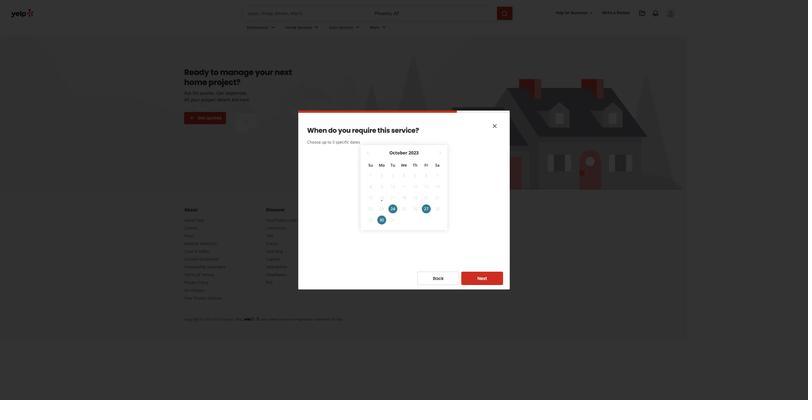 Task type: describe. For each thing, give the bounding box(es) containing it.
project?
[[209, 77, 241, 88]]

business owner login link
[[348, 226, 388, 231]]

careers link
[[184, 226, 198, 231]]

press
[[184, 234, 194, 239]]

for up yelp for business link
[[359, 207, 365, 213]]

projects image
[[639, 10, 646, 17]]

trademarks
[[313, 318, 331, 322]]

october 2023 grid
[[365, 150, 443, 226]]

yelp logo image
[[244, 317, 255, 322]]

tu
[[391, 163, 396, 168]]

all
[[184, 97, 189, 103]]

login
[[378, 226, 388, 231]]

home services
[[285, 25, 312, 30]]

yelp burst image
[[256, 317, 260, 322]]

27
[[424, 207, 429, 212]]

and related marks are registered trademarks of yelp.
[[260, 318, 344, 322]]

october 2023
[[390, 150, 419, 156]]

owner
[[365, 226, 377, 231]]

accessibility
[[184, 265, 206, 270]]

you
[[338, 126, 351, 135]]

business categories element
[[243, 20, 676, 36]]

more link
[[366, 20, 392, 36]]

24 chevron down v2 image
[[270, 24, 277, 31]]

fri oct 27, 2023 cell
[[421, 204, 432, 215]]

get quotes button
[[184, 112, 226, 124]]

yelp.
[[336, 318, 344, 322]]

of inside about yelp careers press investor relations trust & safety content guidelines accessibility statement terms of service privacy policy ad choices your privacy choices
[[197, 273, 200, 278]]

yelp inside button
[[556, 10, 564, 15]]

specific
[[336, 140, 349, 145]]

your privacy choices link
[[184, 296, 222, 301]]

and
[[261, 318, 267, 322]]

about for about yelp careers press investor relations trust & safety content guidelines accessibility statement terms of service privacy policy ad choices your privacy choices
[[184, 218, 195, 223]]

events
[[266, 241, 278, 247]]

for inside yelp for business business owner login claim your business page
[[357, 218, 362, 223]]

2023
[[409, 150, 419, 156]]

service?
[[392, 126, 419, 135]]

yelp for business link
[[348, 218, 379, 223]]

trust
[[184, 249, 194, 255]]

su
[[369, 163, 373, 168]]

yelp mobile link
[[266, 265, 287, 270]]

mobile
[[275, 265, 287, 270]]

dates
[[350, 140, 360, 145]]

yelp project cost guides link
[[266, 218, 310, 223]]

blog
[[275, 249, 283, 255]]

24 chevron down v2 image for more
[[381, 24, 388, 31]]

©
[[200, 318, 203, 322]]

content
[[184, 257, 199, 262]]

row group inside when do you require this service? tab panel
[[365, 170, 443, 226]]

30
[[380, 218, 384, 223]]

cost
[[289, 218, 297, 223]]

statement
[[207, 265, 226, 270]]

notifications image
[[653, 10, 659, 17]]

events link
[[266, 241, 278, 247]]

support
[[266, 257, 281, 262]]

yelp inside yelp for business business owner login claim your business page
[[348, 218, 356, 223]]

when
[[307, 126, 327, 135]]

home
[[285, 25, 297, 30]]

careers
[[184, 226, 198, 231]]

ad choices link
[[184, 288, 204, 294]]

write
[[603, 10, 613, 15]]

related
[[268, 318, 279, 322]]

get inside ready to manage your next home project? ask for quotes. get responses. all your project details are here.
[[217, 90, 224, 96]]

a
[[614, 10, 616, 15]]

mo
[[379, 163, 385, 168]]

press link
[[184, 234, 194, 239]]

business up owner
[[363, 218, 379, 223]]

choose up to 3 specific dates
[[307, 140, 360, 145]]

this
[[378, 126, 390, 135]]

yelp for business button
[[554, 8, 596, 18]]

are inside ready to manage your next home project? ask for quotes. get responses. all your project details are here.
[[232, 97, 239, 103]]

copyright
[[184, 318, 199, 322]]

ask
[[184, 90, 192, 96]]

3
[[333, 140, 335, 145]]

home services link
[[281, 20, 325, 36]]

marks
[[280, 318, 290, 322]]

back
[[433, 276, 444, 282]]

safety
[[199, 249, 210, 255]]

row containing su
[[365, 161, 443, 170]]

investor
[[184, 241, 199, 247]]

0 horizontal spatial choices
[[190, 288, 204, 294]]

,
[[255, 318, 256, 322]]

we
[[401, 163, 407, 168]]

write a review
[[603, 10, 630, 15]]

2004–2023
[[204, 318, 221, 322]]

16 chevron down v2 image
[[589, 11, 594, 15]]

24 add v2 image
[[189, 115, 195, 122]]

for inside yelp for business button
[[565, 10, 571, 15]]

trust & safety link
[[184, 249, 210, 255]]

more
[[370, 25, 380, 30]]



Task type: vqa. For each thing, say whether or not it's contained in the screenshot.
for inside the The Yelp For Business Business Owner Login Claim Your Business Page
yes



Task type: locate. For each thing, give the bounding box(es) containing it.
mon oct 30, 2023 cell
[[376, 215, 388, 226]]

yelp blog link
[[266, 249, 283, 255]]

2 vertical spatial your
[[359, 234, 368, 239]]

0 horizontal spatial to
[[211, 67, 219, 78]]

2 horizontal spatial your
[[359, 234, 368, 239]]

row
[[365, 161, 443, 170], [365, 204, 443, 215]]

3 24 chevron down v2 image from the left
[[381, 24, 388, 31]]

1 horizontal spatial choices
[[208, 296, 222, 301]]

0 vertical spatial about
[[184, 207, 198, 213]]

user actions element
[[552, 7, 684, 41]]

24 chevron down v2 image left auto
[[313, 24, 320, 31]]

inc.
[[229, 318, 235, 322]]

your right all
[[191, 97, 200, 103]]

manage
[[220, 67, 254, 78]]

24
[[391, 207, 395, 212]]

about yelp link
[[184, 218, 204, 223]]

for up the business owner login link
[[357, 218, 362, 223]]

1 vertical spatial are
[[291, 318, 296, 322]]

0 vertical spatial yelp for business
[[556, 10, 588, 15]]

do
[[328, 126, 337, 135]]

yelp,
[[236, 318, 243, 322]]

ad
[[184, 288, 189, 294]]

claim your business page link
[[348, 234, 395, 239]]

quotes
[[206, 115, 222, 121]]

close image
[[492, 123, 498, 130]]

row group
[[365, 170, 443, 226]]

next
[[275, 67, 292, 78]]

page
[[386, 234, 395, 239]]

row containing 24
[[365, 204, 443, 215]]

1 vertical spatial row
[[365, 204, 443, 215]]

0 horizontal spatial are
[[232, 97, 239, 103]]

yelp project cost guides collections talk events yelp blog support yelp mobile developers rss
[[266, 218, 310, 286]]

24 chevron down v2 image right auto services
[[355, 24, 361, 31]]

0 horizontal spatial your
[[191, 97, 200, 103]]

when do you require this service? tab panel
[[307, 122, 501, 231]]

get inside "button"
[[198, 115, 205, 121]]

choose
[[307, 140, 321, 145]]

responses.
[[225, 90, 248, 96]]

1 horizontal spatial your
[[255, 67, 273, 78]]

here.
[[240, 97, 250, 103]]

24 chevron down v2 image for home services
[[313, 24, 320, 31]]

0 horizontal spatial services
[[298, 25, 312, 30]]

your left next at the top left of the page
[[255, 67, 273, 78]]

&
[[195, 249, 198, 255]]

choices down privacy policy link
[[190, 288, 204, 294]]

restaurants
[[247, 25, 269, 30]]

review
[[617, 10, 630, 15]]

24 chevron down v2 image inside home services link
[[313, 24, 320, 31]]

restaurants link
[[243, 20, 281, 36]]

0 vertical spatial get
[[217, 90, 224, 96]]

1 horizontal spatial are
[[291, 318, 296, 322]]

None search field
[[243, 7, 514, 20]]

privacy
[[184, 280, 197, 286], [194, 296, 207, 301]]

next button
[[462, 272, 503, 286]]

for
[[565, 10, 571, 15], [193, 90, 199, 96], [359, 207, 365, 213], [357, 218, 362, 223]]

1 vertical spatial privacy
[[194, 296, 207, 301]]

about inside about yelp careers press investor relations trust & safety content guidelines accessibility statement terms of service privacy policy ad choices your privacy choices
[[184, 218, 195, 223]]

of left yelp.
[[332, 318, 335, 322]]

24 chevron down v2 image inside the auto services link
[[355, 24, 361, 31]]

business up the 30
[[366, 207, 386, 213]]

0 vertical spatial are
[[232, 97, 239, 103]]

th
[[413, 163, 418, 168]]

1 horizontal spatial 24 chevron down v2 image
[[355, 24, 361, 31]]

1 vertical spatial to
[[328, 140, 332, 145]]

1 24 chevron down v2 image from the left
[[313, 24, 320, 31]]

services right the home at left
[[298, 25, 312, 30]]

0 vertical spatial choices
[[190, 288, 204, 294]]

privacy policy link
[[184, 280, 209, 286]]

guides
[[298, 218, 310, 223]]

0 vertical spatial privacy
[[184, 280, 197, 286]]

about
[[184, 207, 198, 213], [184, 218, 195, 223]]

collections
[[266, 226, 286, 231]]

1 horizontal spatial to
[[328, 140, 332, 145]]

services for auto services
[[339, 25, 353, 30]]

1 services from the left
[[298, 25, 312, 30]]

0 vertical spatial to
[[211, 67, 219, 78]]

1 vertical spatial get
[[198, 115, 205, 121]]

for inside ready to manage your next home project? ask for quotes. get responses. all your project details are here.
[[193, 90, 199, 96]]

project
[[201, 97, 216, 103]]

1 vertical spatial yelp for business
[[348, 207, 386, 213]]

your down the business owner login link
[[359, 234, 368, 239]]

1 about from the top
[[184, 207, 198, 213]]

quotes.
[[200, 90, 216, 96]]

to inside when do you require this service? tab panel
[[328, 140, 332, 145]]

when do you require this service? dialog
[[0, 0, 809, 401]]

require
[[352, 126, 376, 135]]

1 row from the top
[[365, 161, 443, 170]]

are right 'marks'
[[291, 318, 296, 322]]

project
[[275, 218, 288, 223]]

business
[[572, 10, 588, 15], [366, 207, 386, 213], [363, 218, 379, 223], [348, 226, 364, 231], [369, 234, 385, 239]]

developers
[[266, 273, 287, 278]]

1 vertical spatial choices
[[208, 296, 222, 301]]

24 chevron down v2 image
[[313, 24, 320, 31], [355, 24, 361, 31], [381, 24, 388, 31]]

sa
[[436, 163, 440, 168]]

business left "16 chevron down v2" image
[[572, 10, 588, 15]]

privacy down ad choices link
[[194, 296, 207, 301]]

services for home services
[[298, 25, 312, 30]]

claim
[[348, 234, 358, 239]]

0 vertical spatial your
[[255, 67, 273, 78]]

terms of service link
[[184, 273, 214, 278]]

next
[[478, 276, 487, 282]]

choices
[[190, 288, 204, 294], [208, 296, 222, 301]]

1 horizontal spatial of
[[332, 318, 335, 322]]

get quotes
[[198, 115, 222, 121]]

progress progress bar
[[299, 111, 510, 113]]

get right the 24 add v2 icon
[[198, 115, 205, 121]]

your
[[255, 67, 273, 78], [191, 97, 200, 103], [359, 234, 368, 239]]

talk
[[266, 234, 274, 239]]

24 chevron down v2 image for auto services
[[355, 24, 361, 31]]

to right ready
[[211, 67, 219, 78]]

languages
[[430, 207, 454, 213]]

2 row from the top
[[365, 204, 443, 215]]

fr
[[425, 163, 428, 168]]

24 chevron down v2 image right more
[[381, 24, 388, 31]]

for left "16 chevron down v2" image
[[565, 10, 571, 15]]

of
[[197, 273, 200, 278], [332, 318, 335, 322]]

business inside button
[[572, 10, 588, 15]]

0 horizontal spatial yelp for business
[[348, 207, 386, 213]]

2 about from the top
[[184, 218, 195, 223]]

yelp for business
[[556, 10, 588, 15], [348, 207, 386, 213]]

guidelines
[[200, 257, 219, 262]]

terms
[[184, 273, 196, 278]]

1 vertical spatial your
[[191, 97, 200, 103]]

up
[[322, 140, 327, 145]]

details
[[217, 97, 231, 103]]

tue oct 24, 2023 cell
[[388, 204, 399, 215]]

business up claim
[[348, 226, 364, 231]]

policy
[[198, 280, 209, 286]]

services right auto
[[339, 25, 353, 30]]

ready to manage your next home project? ask for quotes. get responses. all your project details are here.
[[184, 67, 292, 103]]

0 horizontal spatial get
[[198, 115, 205, 121]]

about yelp careers press investor relations trust & safety content guidelines accessibility statement terms of service privacy policy ad choices your privacy choices
[[184, 218, 226, 301]]

are down responses.
[[232, 97, 239, 103]]

to left 3
[[328, 140, 332, 145]]

about up "about yelp" link
[[184, 207, 198, 213]]

yelp for business up yelp for business link
[[348, 207, 386, 213]]

yelp for business left "16 chevron down v2" image
[[556, 10, 588, 15]]

0 vertical spatial of
[[197, 273, 200, 278]]

privacy down terms
[[184, 280, 197, 286]]

1 horizontal spatial get
[[217, 90, 224, 96]]

0 horizontal spatial 24 chevron down v2 image
[[313, 24, 320, 31]]

1 horizontal spatial services
[[339, 25, 353, 30]]

row group containing 24
[[365, 170, 443, 226]]

your inside yelp for business business owner login claim your business page
[[359, 234, 368, 239]]

back button
[[418, 272, 459, 286]]

1 horizontal spatial yelp for business
[[556, 10, 588, 15]]

developers link
[[266, 273, 287, 278]]

countries
[[430, 226, 452, 232]]

2 24 chevron down v2 image from the left
[[355, 24, 361, 31]]

about for about
[[184, 207, 198, 213]]

copyright © 2004–2023 yelp inc. yelp,
[[184, 318, 243, 322]]

auto services
[[329, 25, 353, 30]]

home
[[184, 77, 207, 88]]

auto
[[329, 25, 338, 30]]

of up privacy policy link
[[197, 273, 200, 278]]

for right ask
[[193, 90, 199, 96]]

search image
[[502, 10, 508, 17]]

registered
[[297, 318, 312, 322]]

collections link
[[266, 226, 286, 231]]

rss
[[266, 280, 273, 286]]

to inside ready to manage your next home project? ask for quotes. get responses. all your project details are here.
[[211, 67, 219, 78]]

yelp inside about yelp careers press investor relations trust & safety content guidelines accessibility statement terms of service privacy policy ad choices your privacy choices
[[196, 218, 204, 223]]

get up details
[[217, 90, 224, 96]]

1 vertical spatial about
[[184, 218, 195, 223]]

auto services link
[[325, 20, 366, 36]]

2 services from the left
[[339, 25, 353, 30]]

24 chevron down v2 image inside more link
[[381, 24, 388, 31]]

yelp for business inside button
[[556, 10, 588, 15]]

are
[[232, 97, 239, 103], [291, 318, 296, 322]]

0 horizontal spatial of
[[197, 273, 200, 278]]

october
[[390, 150, 408, 156]]

talk link
[[266, 234, 274, 239]]

choices down policy
[[208, 296, 222, 301]]

1 vertical spatial of
[[332, 318, 335, 322]]

relations
[[200, 241, 217, 247]]

investor relations link
[[184, 241, 217, 247]]

business down owner
[[369, 234, 385, 239]]

0 vertical spatial row
[[365, 161, 443, 170]]

2 horizontal spatial 24 chevron down v2 image
[[381, 24, 388, 31]]

about up careers
[[184, 218, 195, 223]]



